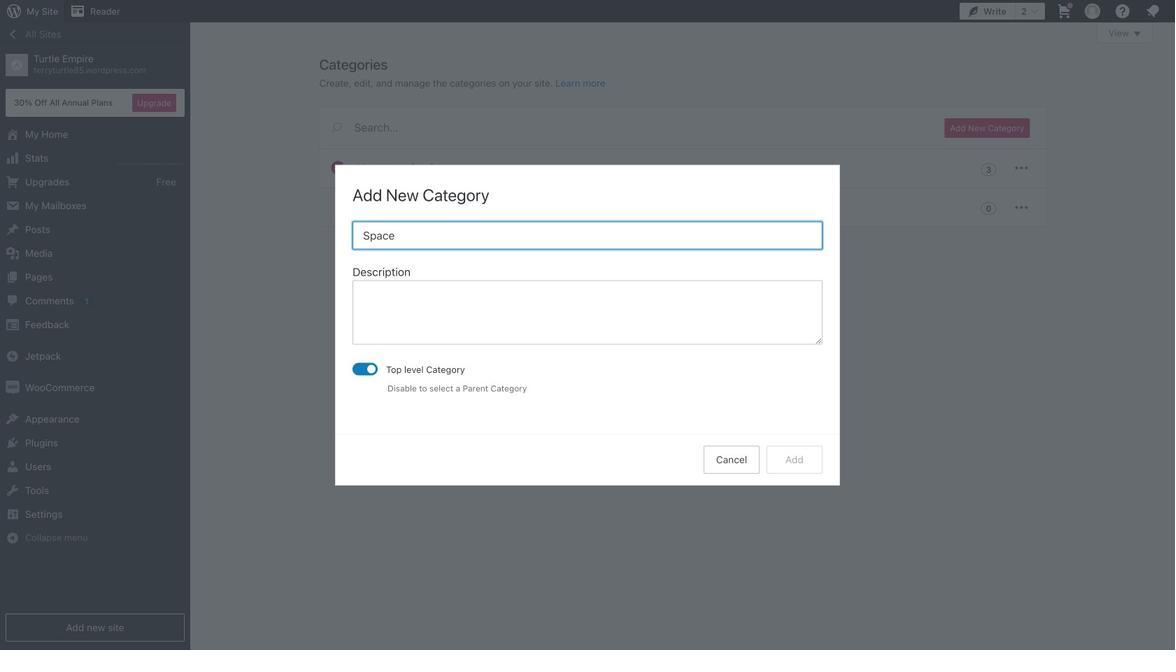 Task type: describe. For each thing, give the bounding box(es) containing it.
my shopping cart image
[[1057, 3, 1073, 20]]

img image
[[6, 381, 20, 395]]

toggle menu image
[[1014, 199, 1030, 216]]

update your profile, personal settings, and more image
[[1085, 3, 1101, 20]]

toggle menu image
[[1014, 160, 1030, 176]]

closed image
[[1134, 31, 1141, 36]]

uncategorized image
[[330, 160, 347, 176]]

manage your notifications image
[[1145, 3, 1162, 20]]



Task type: vqa. For each thing, say whether or not it's contained in the screenshot.
manage your notifications image at the top of the page
yes



Task type: locate. For each thing, give the bounding box(es) containing it.
group
[[353, 263, 823, 349]]

None search field
[[319, 107, 928, 148]]

main content
[[319, 22, 1153, 226]]

highest hourly views 0 image
[[118, 155, 185, 164]]

None text field
[[353, 280, 823, 344]]

New Category Name text field
[[353, 221, 823, 249]]

dialog
[[336, 165, 840, 485]]

fungus image
[[352, 199, 369, 216]]

help image
[[1115, 3, 1132, 20]]



